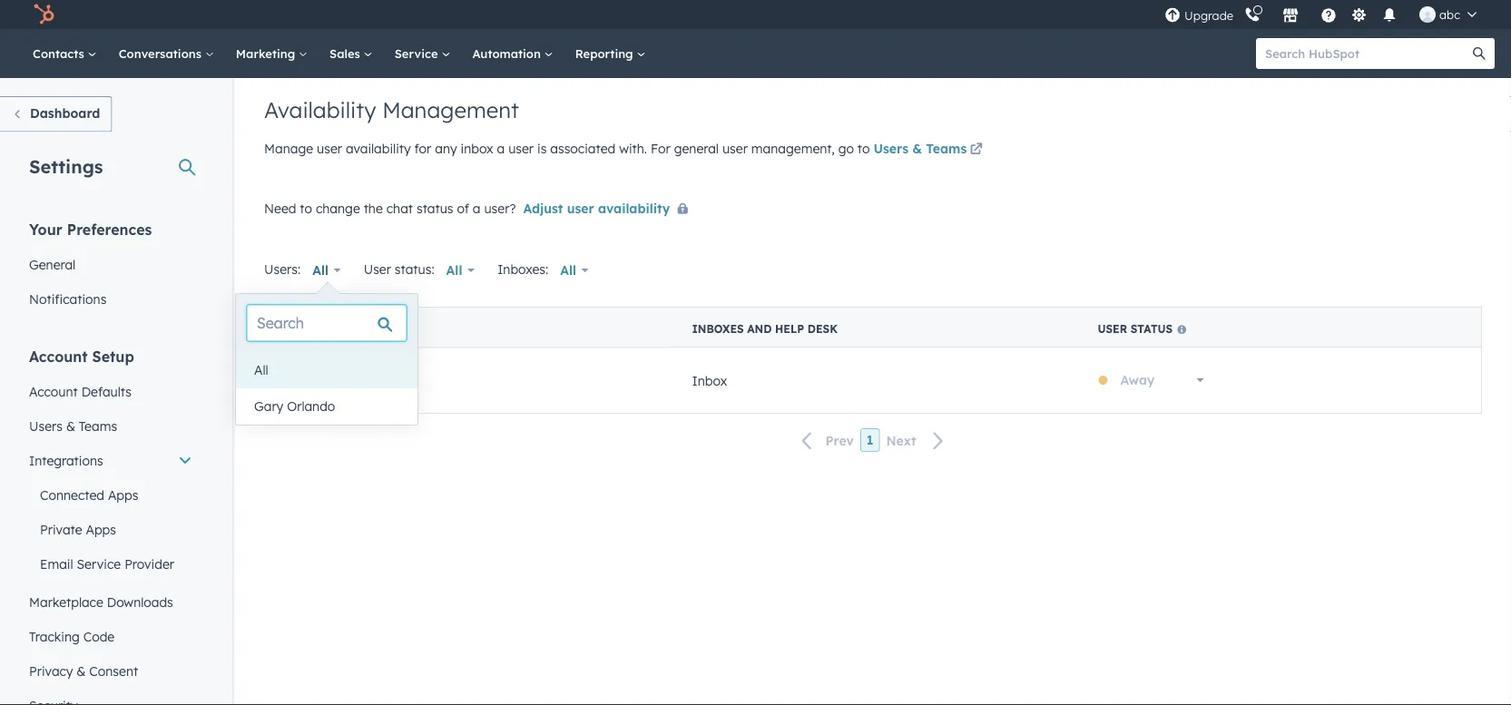 Task type: describe. For each thing, give the bounding box(es) containing it.
all for users:
[[312, 262, 328, 278]]

reporting
[[575, 46, 637, 61]]

associated
[[550, 141, 616, 157]]

pagination navigation
[[264, 428, 1482, 453]]

conversations
[[119, 46, 205, 61]]

marketplace
[[29, 594, 103, 610]]

search button
[[1464, 38, 1495, 69]]

Search HubSpot search field
[[1256, 38, 1478, 69]]

& for management
[[912, 141, 922, 157]]

service inside "service" link
[[394, 46, 441, 61]]

search image
[[1473, 47, 1486, 60]]

users & teams for management
[[873, 141, 967, 157]]

users for account setup
[[29, 418, 63, 434]]

account setup element
[[18, 346, 203, 705]]

adjust user availability button
[[523, 197, 695, 221]]

marketplaces button
[[1272, 0, 1310, 29]]

all button for users:
[[301, 252, 353, 289]]

reporting link
[[564, 29, 657, 78]]

apps for connected apps
[[108, 487, 138, 503]]

help
[[775, 322, 804, 336]]

any
[[435, 141, 457, 157]]

private
[[40, 521, 82, 537]]

management
[[382, 96, 519, 123]]

gary orlando image
[[1419, 6, 1436, 23]]

need to change the chat status of a user?
[[264, 200, 516, 216]]

tracking code link
[[18, 619, 203, 654]]

help image
[[1321, 8, 1337, 25]]

email
[[40, 556, 73, 572]]

notifications
[[29, 291, 107, 307]]

preferences
[[67, 220, 152, 238]]

account defaults
[[29, 383, 132, 399]]

change
[[316, 200, 360, 216]]

service inside "email service provider" link
[[77, 556, 121, 572]]

users & teams link for setup
[[18, 409, 203, 443]]

away
[[1120, 372, 1155, 388]]

management,
[[751, 141, 835, 157]]

account for account setup
[[29, 347, 88, 365]]

1 button
[[860, 429, 880, 452]]

dashboard
[[30, 105, 100, 121]]

adjust user availability
[[523, 200, 670, 216]]

calling icon button
[[1237, 2, 1268, 27]]

code
[[83, 628, 115, 644]]

adjust
[[523, 200, 563, 216]]

prev
[[825, 432, 854, 448]]

user
[[364, 261, 391, 277]]

notifications link
[[18, 282, 203, 316]]

all button for user status:
[[434, 252, 487, 289]]

chat
[[386, 200, 413, 216]]

1 horizontal spatial gary
[[329, 372, 359, 388]]

marketplace downloads
[[29, 594, 173, 610]]

general link
[[18, 247, 203, 282]]

list box containing all
[[236, 352, 417, 425]]

0 vertical spatial a
[[497, 141, 505, 157]]

availability for manage
[[346, 141, 411, 157]]

dashboard link
[[0, 96, 112, 132]]

go
[[838, 141, 854, 157]]

1
[[867, 432, 873, 448]]

inboxes
[[692, 322, 744, 336]]

defaults
[[81, 383, 132, 399]]

settings
[[29, 155, 103, 177]]

users for availability management
[[873, 141, 909, 157]]

manage
[[264, 141, 313, 157]]

general
[[29, 256, 76, 272]]

marketplace downloads link
[[18, 585, 203, 619]]

hubspot link
[[22, 4, 68, 25]]

for
[[414, 141, 431, 157]]

the
[[364, 200, 383, 216]]

of
[[457, 200, 469, 216]]

abc
[[1439, 7, 1460, 22]]

all button for inboxes:
[[548, 252, 601, 289]]

upgrade
[[1184, 8, 1233, 23]]

your
[[29, 220, 62, 238]]

inboxes:
[[497, 261, 548, 277]]

privacy
[[29, 663, 73, 679]]

notifications button
[[1374, 0, 1405, 29]]

account defaults link
[[18, 374, 203, 409]]

account setup
[[29, 347, 134, 365]]

user left is
[[508, 141, 534, 157]]

sales link
[[319, 29, 384, 78]]

tracking
[[29, 628, 80, 644]]

contacts link
[[22, 29, 108, 78]]

abc button
[[1409, 0, 1487, 29]]

privacy & consent link
[[18, 654, 203, 688]]

inbox
[[692, 372, 727, 388]]

tracking code
[[29, 628, 115, 644]]

prev button
[[791, 429, 860, 453]]

1 horizontal spatial &
[[77, 663, 86, 679]]

gary orlando button
[[236, 388, 417, 425]]

your preferences element
[[18, 219, 203, 316]]

user down availability
[[317, 141, 342, 157]]

user status:
[[364, 261, 434, 277]]

hubspot image
[[33, 4, 54, 25]]

& for setup
[[66, 418, 75, 434]]

integrations
[[29, 452, 103, 468]]

need
[[264, 200, 296, 216]]

orlando inside button
[[287, 398, 335, 414]]

next
[[886, 432, 916, 448]]



Task type: locate. For each thing, give the bounding box(es) containing it.
1 horizontal spatial availability
[[598, 200, 670, 216]]

contacts
[[33, 46, 88, 61]]

user right 'adjust'
[[567, 200, 594, 216]]

settings image
[[1351, 8, 1367, 24]]

0 vertical spatial orlando
[[362, 372, 411, 388]]

service link
[[384, 29, 461, 78]]

1 horizontal spatial users
[[873, 141, 909, 157]]

availability for adjust
[[598, 200, 670, 216]]

integrations button
[[18, 443, 203, 478]]

0 horizontal spatial users & teams
[[29, 418, 117, 434]]

help button
[[1313, 0, 1344, 29]]

1 horizontal spatial a
[[497, 141, 505, 157]]

2 horizontal spatial &
[[912, 141, 922, 157]]

apps
[[108, 487, 138, 503], [86, 521, 116, 537]]

availability
[[346, 141, 411, 157], [598, 200, 670, 216]]

account down account setup
[[29, 383, 78, 399]]

0 vertical spatial account
[[29, 347, 88, 365]]

connected apps link
[[18, 478, 203, 512]]

email service provider link
[[18, 547, 203, 581]]

users inside the account setup element
[[29, 418, 63, 434]]

0 horizontal spatial service
[[77, 556, 121, 572]]

0 vertical spatial to
[[858, 141, 870, 157]]

users:
[[264, 261, 301, 277]]

0 horizontal spatial users
[[29, 418, 63, 434]]

& right privacy
[[77, 663, 86, 679]]

users & teams for setup
[[29, 418, 117, 434]]

menu containing abc
[[1163, 0, 1489, 29]]

0 vertical spatial users & teams
[[873, 141, 967, 157]]

users & teams link down 'defaults'
[[18, 409, 203, 443]]

1 user from the left
[[1098, 322, 1127, 336]]

all up "gary orlando" button
[[254, 362, 268, 378]]

1 horizontal spatial orlando
[[362, 372, 411, 388]]

0 horizontal spatial to
[[300, 200, 312, 216]]

a right "of"
[[473, 200, 481, 216]]

account
[[29, 347, 88, 365], [29, 383, 78, 399]]

gary
[[329, 372, 359, 388], [254, 398, 283, 414]]

user
[[1098, 322, 1127, 336], [287, 322, 316, 336]]

1 vertical spatial &
[[66, 418, 75, 434]]

to
[[858, 141, 870, 157], [300, 200, 312, 216]]

users & teams link
[[873, 139, 986, 161], [18, 409, 203, 443]]

1 vertical spatial availability
[[598, 200, 670, 216]]

& right 'go'
[[912, 141, 922, 157]]

private apps
[[40, 521, 116, 537]]

1 horizontal spatial user
[[1098, 322, 1127, 336]]

general
[[674, 141, 719, 157]]

is
[[537, 141, 547, 157]]

marketplaces image
[[1282, 8, 1299, 25]]

1 vertical spatial teams
[[79, 418, 117, 434]]

marketing
[[236, 46, 299, 61]]

availability
[[264, 96, 376, 123]]

service
[[394, 46, 441, 61], [77, 556, 121, 572]]

gary orlando inside button
[[254, 398, 335, 414]]

privacy & consent
[[29, 663, 138, 679]]

2 horizontal spatial all button
[[548, 252, 601, 289]]

availability management
[[264, 96, 519, 123]]

next button
[[880, 429, 955, 453]]

user for user status
[[1098, 322, 1127, 336]]

1 vertical spatial service
[[77, 556, 121, 572]]

connected apps
[[40, 487, 138, 503]]

3 all button from the left
[[548, 252, 601, 289]]

marketing link
[[225, 29, 319, 78]]

all button
[[301, 252, 353, 289], [434, 252, 487, 289], [548, 252, 601, 289]]

inboxes and help desk
[[692, 322, 838, 336]]

gary up "gary orlando" button
[[329, 372, 359, 388]]

desk
[[808, 322, 838, 336]]

0 vertical spatial availability
[[346, 141, 411, 157]]

users & teams up integrations
[[29, 418, 117, 434]]

all button left user in the top left of the page
[[301, 252, 353, 289]]

0 horizontal spatial a
[[473, 200, 481, 216]]

1 horizontal spatial users & teams
[[873, 141, 967, 157]]

1 vertical spatial gary orlando
[[254, 398, 335, 414]]

2 all button from the left
[[434, 252, 487, 289]]

1 horizontal spatial teams
[[926, 141, 967, 157]]

0 horizontal spatial availability
[[346, 141, 411, 157]]

users
[[873, 141, 909, 157], [29, 418, 63, 434]]

availability inside button
[[598, 200, 670, 216]]

2 account from the top
[[29, 383, 78, 399]]

consent
[[89, 663, 138, 679]]

status
[[1131, 322, 1173, 336]]

1 horizontal spatial to
[[858, 141, 870, 157]]

apps inside private apps link
[[86, 521, 116, 537]]

0 horizontal spatial users & teams link
[[18, 409, 203, 443]]

2 link opens in a new window image from the top
[[970, 144, 983, 157]]

user inside button
[[567, 200, 594, 216]]

user
[[317, 141, 342, 157], [508, 141, 534, 157], [722, 141, 748, 157], [567, 200, 594, 216]]

gary orlando down all button at the left of page
[[254, 398, 335, 414]]

0 horizontal spatial user
[[287, 322, 316, 336]]

link opens in a new window image
[[970, 139, 983, 161], [970, 144, 983, 157]]

0 horizontal spatial orlando
[[287, 398, 335, 414]]

account up account defaults
[[29, 347, 88, 365]]

user right general
[[722, 141, 748, 157]]

all inside button
[[254, 362, 268, 378]]

calling icon image
[[1244, 7, 1261, 23]]

teams for management
[[926, 141, 967, 157]]

apps inside the connected apps link
[[108, 487, 138, 503]]

2 user from the left
[[287, 322, 316, 336]]

users & teams right 'go'
[[873, 141, 967, 157]]

teams inside the account setup element
[[79, 418, 117, 434]]

1 horizontal spatial users & teams link
[[873, 139, 986, 161]]

all button down "of"
[[434, 252, 487, 289]]

apps up email service provider
[[86, 521, 116, 537]]

email service provider
[[40, 556, 174, 572]]

1 vertical spatial orlando
[[287, 398, 335, 414]]

1 horizontal spatial all button
[[434, 252, 487, 289]]

orlando
[[362, 372, 411, 388], [287, 398, 335, 414]]

conversations link
[[108, 29, 225, 78]]

orlando up "gary orlando" button
[[362, 372, 411, 388]]

0 vertical spatial gary orlando
[[329, 372, 411, 388]]

1 vertical spatial to
[[300, 200, 312, 216]]

user for user
[[287, 322, 316, 336]]

1 vertical spatial users & teams link
[[18, 409, 203, 443]]

notifications image
[[1381, 8, 1398, 25]]

to right 'go'
[[858, 141, 870, 157]]

0 vertical spatial &
[[912, 141, 922, 157]]

account for account defaults
[[29, 383, 78, 399]]

0 horizontal spatial all button
[[301, 252, 353, 289]]

0 vertical spatial gary
[[329, 372, 359, 388]]

all right the status:
[[446, 262, 462, 278]]

all for inboxes:
[[560, 262, 576, 278]]

1 link opens in a new window image from the top
[[970, 139, 983, 161]]

upgrade image
[[1164, 8, 1181, 24]]

teams
[[926, 141, 967, 157], [79, 418, 117, 434]]

0 vertical spatial apps
[[108, 487, 138, 503]]

availability down with.
[[598, 200, 670, 216]]

user left the status
[[1098, 322, 1127, 336]]

0 vertical spatial teams
[[926, 141, 967, 157]]

connected
[[40, 487, 104, 503]]

setup
[[92, 347, 134, 365]]

a
[[497, 141, 505, 157], [473, 200, 481, 216]]

gary down all button at the left of page
[[254, 398, 283, 414]]

0 horizontal spatial &
[[66, 418, 75, 434]]

status
[[417, 200, 453, 216]]

1 vertical spatial a
[[473, 200, 481, 216]]

to right need
[[300, 200, 312, 216]]

gary inside button
[[254, 398, 283, 414]]

automation link
[[461, 29, 564, 78]]

1 account from the top
[[29, 347, 88, 365]]

inbox
[[461, 141, 493, 157]]

users right 'go'
[[873, 141, 909, 157]]

teams for setup
[[79, 418, 117, 434]]

1 vertical spatial gary
[[254, 398, 283, 414]]

1 vertical spatial users & teams
[[29, 418, 117, 434]]

1 vertical spatial users
[[29, 418, 63, 434]]

menu
[[1163, 0, 1489, 29]]

with.
[[619, 141, 647, 157]]

your preferences
[[29, 220, 152, 238]]

1 vertical spatial account
[[29, 383, 78, 399]]

users up integrations
[[29, 418, 63, 434]]

gary orlando up "gary orlando" button
[[329, 372, 411, 388]]

status:
[[395, 261, 434, 277]]

& up integrations
[[66, 418, 75, 434]]

user status
[[1098, 322, 1173, 336]]

downloads
[[107, 594, 173, 610]]

0 vertical spatial service
[[394, 46, 441, 61]]

provider
[[124, 556, 174, 572]]

list box
[[236, 352, 417, 425]]

1 vertical spatial apps
[[86, 521, 116, 537]]

0 vertical spatial users
[[873, 141, 909, 157]]

service up availability management
[[394, 46, 441, 61]]

service down private apps link
[[77, 556, 121, 572]]

users & teams link right 'go'
[[873, 139, 986, 161]]

private apps link
[[18, 512, 203, 547]]

0 vertical spatial users & teams link
[[873, 139, 986, 161]]

orlando down all button at the left of page
[[287, 398, 335, 414]]

automation
[[472, 46, 544, 61]]

settings link
[[1348, 5, 1370, 24]]

availability down availability management
[[346, 141, 411, 157]]

and
[[747, 322, 772, 336]]

0 horizontal spatial teams
[[79, 418, 117, 434]]

away button
[[1109, 362, 1216, 398]]

0 horizontal spatial gary
[[254, 398, 283, 414]]

manage user availability for any inbox a user is associated with. for general user management, go to
[[264, 141, 873, 157]]

1 all button from the left
[[301, 252, 353, 289]]

Search search field
[[247, 305, 407, 341]]

all button down adjust user availability
[[548, 252, 601, 289]]

2 vertical spatial &
[[77, 663, 86, 679]]

a right inbox
[[497, 141, 505, 157]]

users & teams link for management
[[873, 139, 986, 161]]

user up all button at the left of page
[[287, 322, 316, 336]]

all right users:
[[312, 262, 328, 278]]

users & teams inside the account setup element
[[29, 418, 117, 434]]

sales
[[329, 46, 364, 61]]

all right inboxes:
[[560, 262, 576, 278]]

all for user status:
[[446, 262, 462, 278]]

1 horizontal spatial service
[[394, 46, 441, 61]]

apps down integrations button
[[108, 487, 138, 503]]

apps for private apps
[[86, 521, 116, 537]]



Task type: vqa. For each thing, say whether or not it's contained in the screenshot.
2nd Anderson from the top of the page
no



